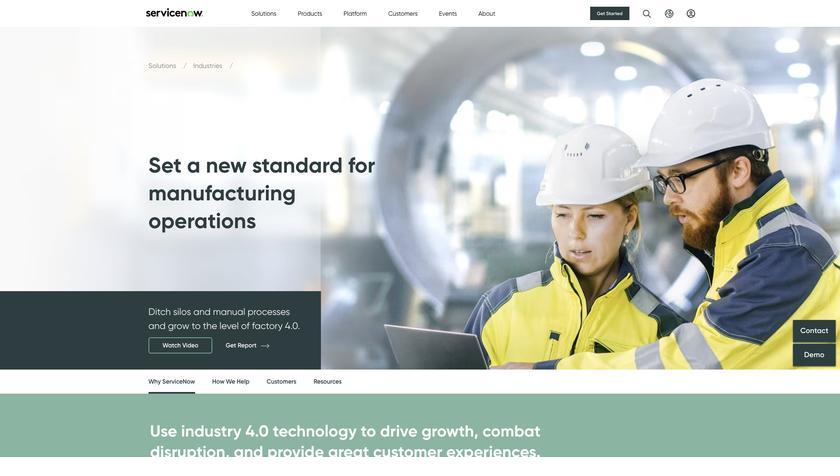 Task type: vqa. For each thing, say whether or not it's contained in the screenshot.
drive
yes



Task type: locate. For each thing, give the bounding box(es) containing it.
to up great
[[361, 421, 376, 442]]

2 horizontal spatial and
[[234, 442, 263, 458]]

to inside ditch silos and manual processes and grow to the level of factory 4.0.
[[192, 320, 201, 332]]

0 vertical spatial and
[[193, 306, 211, 318]]

customers
[[388, 10, 418, 17], [267, 378, 297, 386]]

and down 4.0
[[234, 442, 263, 458]]

0 horizontal spatial customers
[[267, 378, 297, 386]]

and
[[193, 306, 211, 318], [148, 320, 166, 332], [234, 442, 263, 458]]

for
[[348, 152, 375, 178]]

0 horizontal spatial to
[[192, 320, 201, 332]]

and inside use industry 4.0 technology to drive growth, combat disruption, and provide great customer experiences.
[[234, 442, 263, 458]]

1 vertical spatial solutions
[[148, 62, 178, 70]]

experiences.
[[447, 442, 541, 458]]

2 vertical spatial and
[[234, 442, 263, 458]]

customers button
[[388, 9, 418, 18]]

get started
[[597, 10, 623, 16]]

video
[[182, 342, 198, 350]]

to
[[192, 320, 201, 332], [361, 421, 376, 442]]

how we help link
[[212, 370, 250, 395]]

to inside use industry 4.0 technology to drive growth, combat disruption, and provide great customer experiences.
[[361, 421, 376, 442]]

servicenow
[[162, 378, 195, 386]]

customers for customers dropdown button
[[388, 10, 418, 17]]

1 horizontal spatial solutions
[[251, 10, 277, 17]]

1 horizontal spatial to
[[361, 421, 376, 442]]

contact link
[[793, 320, 836, 343]]

1 vertical spatial to
[[361, 421, 376, 442]]

get left 'started'
[[597, 10, 605, 16]]

and up the the
[[193, 306, 211, 318]]

get
[[597, 10, 605, 16], [226, 342, 236, 349]]

solutions link
[[148, 62, 178, 70]]

resources link
[[314, 370, 342, 395]]

1 vertical spatial customers
[[267, 378, 297, 386]]

solutions
[[251, 10, 277, 17], [148, 62, 178, 70]]

manufacturing
[[148, 180, 296, 206]]

about button
[[479, 9, 496, 18]]

factory
[[252, 320, 283, 332]]

to left the the
[[192, 320, 201, 332]]

0 vertical spatial solutions
[[251, 10, 277, 17]]

set
[[148, 152, 182, 178]]

get left report
[[226, 342, 236, 349]]

watch
[[163, 342, 181, 350]]

drive
[[380, 421, 418, 442]]

0 horizontal spatial solutions
[[148, 62, 178, 70]]

manual
[[213, 306, 245, 318]]

get report link
[[226, 342, 279, 349]]

products
[[298, 10, 322, 17]]

about
[[479, 10, 496, 17]]

0 horizontal spatial and
[[148, 320, 166, 332]]

and down ditch
[[148, 320, 166, 332]]

1 horizontal spatial customers
[[388, 10, 418, 17]]

help
[[237, 378, 250, 386]]

industries link
[[193, 62, 224, 70]]

1 horizontal spatial get
[[597, 10, 605, 16]]

0 vertical spatial customers
[[388, 10, 418, 17]]

servicenow image
[[145, 8, 204, 17]]

0 vertical spatial to
[[192, 320, 201, 332]]

customers link
[[267, 370, 297, 395]]

report
[[238, 342, 257, 349]]

platform
[[344, 10, 367, 17]]

watch video
[[163, 342, 198, 350]]

technology
[[273, 421, 357, 442]]

we
[[226, 378, 235, 386]]

industry
[[181, 421, 242, 442]]

0 horizontal spatial get
[[226, 342, 236, 349]]

0 vertical spatial get
[[597, 10, 605, 16]]

1 vertical spatial get
[[226, 342, 236, 349]]

get started link
[[591, 7, 630, 20]]



Task type: describe. For each thing, give the bounding box(es) containing it.
get for get report
[[226, 342, 236, 349]]

events button
[[439, 9, 457, 18]]

solutions button
[[251, 9, 277, 18]]

silos
[[173, 306, 191, 318]]

level
[[220, 320, 239, 332]]

disruption,
[[150, 442, 230, 458]]

how we help
[[212, 378, 250, 386]]

4.0.
[[285, 320, 300, 332]]

get report
[[226, 342, 258, 349]]

contact
[[800, 327, 828, 336]]

great
[[328, 442, 369, 458]]

why servicenow link
[[148, 370, 195, 396]]

customer
[[373, 442, 443, 458]]

of
[[241, 320, 250, 332]]

set a new standard for manufacturing operations
[[148, 152, 375, 234]]

solutions for the solutions popup button at the left of page
[[251, 10, 277, 17]]

1 horizontal spatial and
[[193, 306, 211, 318]]

ditch silos and manual processes and grow to the level of factory 4.0.
[[148, 306, 300, 332]]

go to servicenow account image
[[687, 9, 695, 18]]

products button
[[298, 9, 322, 18]]

ditch
[[148, 306, 171, 318]]

customers for customers "link"
[[267, 378, 297, 386]]

demo link
[[793, 344, 836, 366]]

platform button
[[344, 9, 367, 18]]

solutions for solutions link
[[148, 62, 178, 70]]

a
[[187, 152, 201, 178]]

how
[[212, 378, 225, 386]]

processes
[[248, 306, 290, 318]]

industries
[[193, 62, 224, 70]]

why servicenow
[[148, 378, 195, 386]]

new
[[206, 152, 247, 178]]

operations
[[148, 208, 256, 234]]

use industry 4.0 technology to drive growth, combat disruption, and provide great customer experiences.
[[150, 421, 541, 458]]

the
[[203, 320, 217, 332]]

demo
[[804, 351, 825, 360]]

get for get started
[[597, 10, 605, 16]]

1 vertical spatial and
[[148, 320, 166, 332]]

4.0
[[246, 421, 269, 442]]

standard
[[252, 152, 343, 178]]

events
[[439, 10, 457, 17]]

provide
[[267, 442, 324, 458]]

growth,
[[422, 421, 479, 442]]

why
[[148, 378, 161, 386]]

started
[[607, 10, 623, 16]]

combat
[[483, 421, 541, 442]]

use
[[150, 421, 177, 442]]

grow
[[168, 320, 189, 332]]

watch video link
[[148, 338, 213, 354]]

resources
[[314, 378, 342, 386]]



